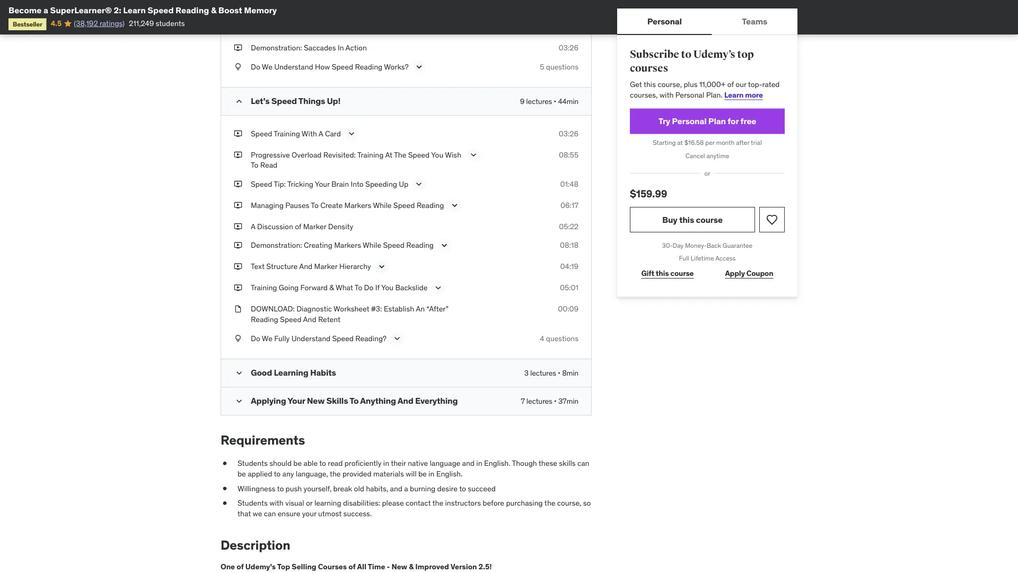 Task type: locate. For each thing, give the bounding box(es) containing it.
these
[[539, 459, 558, 468]]

students up 'we'
[[238, 498, 268, 508]]

with up the ensure
[[270, 498, 284, 508]]

our
[[736, 79, 747, 89]]

to
[[682, 48, 692, 61], [320, 459, 326, 468], [274, 469, 281, 479], [277, 484, 284, 493], [460, 484, 466, 493]]

1 vertical spatial a
[[251, 222, 256, 231]]

and inside download: diagnostic worksheet #3: establish an "after" reading speed and retent
[[303, 315, 317, 324]]

various
[[330, 0, 354, 10]]

0 vertical spatial demonstration:
[[251, 43, 302, 52]]

1 vertical spatial this
[[680, 214, 695, 225]]

1 horizontal spatial with
[[660, 90, 674, 99]]

the down 'desire'
[[433, 498, 444, 508]]

0 horizontal spatial learn
[[123, 5, 146, 15]]

do left if
[[364, 283, 374, 292]]

0 vertical spatial •
[[554, 96, 557, 106]]

30-
[[663, 241, 673, 249]]

what
[[336, 283, 353, 292]]

the right the purchasing at the bottom of page
[[545, 498, 556, 508]]

applied
[[248, 469, 272, 479]]

you
[[431, 150, 444, 159], [382, 283, 394, 292]]

learn down our
[[725, 90, 744, 99]]

05:22
[[559, 222, 579, 231]]

you left wish
[[431, 150, 444, 159]]

speed left tip:
[[251, 179, 272, 189]]

04:19
[[561, 262, 579, 271]]

show lecture description image for do we understand how speed reading works?
[[414, 61, 425, 72]]

this right gift
[[656, 269, 669, 278]]

show lecture description image
[[414, 61, 425, 72], [469, 150, 479, 160], [377, 261, 387, 272], [392, 333, 403, 344]]

show lecture description image right wish
[[469, 150, 479, 160]]

demonstration:
[[251, 43, 302, 52], [251, 240, 302, 250]]

0 horizontal spatial course,
[[558, 498, 582, 508]]

0 vertical spatial can
[[578, 459, 590, 468]]

do for do we understand how speed reading works?
[[251, 62, 260, 71]]

1 horizontal spatial the
[[433, 498, 444, 508]]

plan.
[[707, 90, 723, 99]]

to right skills
[[350, 395, 359, 406]]

to inside subscribe to udemy's top courses
[[682, 48, 692, 61]]

and up please
[[390, 484, 403, 493]]

1 vertical spatial with
[[270, 498, 284, 508]]

2 vertical spatial •
[[555, 396, 557, 406]]

this up the courses,
[[644, 79, 657, 89]]

0 vertical spatial we
[[262, 62, 273, 71]]

can inside students with visual or learning disabilities: please contact the instructors before purchasing the course, so that we can ensure your utmost success.
[[264, 509, 276, 518]]

speed down download:
[[280, 315, 302, 324]]

or inside students with visual or learning disabilities: please contact the instructors before purchasing the course, so that we can ensure your utmost success.
[[306, 498, 313, 508]]

demonstration: for demonstration: creating markers while speed reading
[[251, 240, 302, 250]]

at
[[385, 150, 393, 159]]

show lecture description image right works?
[[414, 61, 425, 72]]

1 vertical spatial course,
[[558, 498, 582, 508]]

speed right let's
[[272, 95, 297, 106]]

of down 'pauses'
[[295, 222, 302, 231]]

1 demonstration: from the top
[[251, 43, 302, 52]]

0 vertical spatial a
[[44, 5, 48, 15]]

0 vertical spatial you
[[431, 150, 444, 159]]

their
[[391, 459, 406, 468]]

we left fully
[[262, 333, 273, 343]]

course for buy this course
[[697, 214, 723, 225]]

2 vertical spatial lectures
[[527, 396, 553, 406]]

0 vertical spatial new
[[307, 395, 325, 406]]

lectures right 3
[[531, 368, 557, 377]]

fully
[[275, 333, 290, 343]]

can inside students should be able to read proficiently in their native language and in english. though these skills can be applied to any language, the provided materials will be in english.
[[578, 459, 590, 468]]

1 vertical spatial new
[[392, 562, 408, 571]]

students for students with visual or learning disabilities: please contact the instructors before purchasing the course, so that we can ensure your utmost success.
[[238, 498, 268, 508]]

0 horizontal spatial or
[[306, 498, 313, 508]]

or down anytime at the top right
[[705, 169, 711, 177]]

with right the courses,
[[660, 90, 674, 99]]

0 vertical spatial saccades
[[272, 0, 304, 10]]

1 horizontal spatial course
[[697, 214, 723, 225]]

this for buy
[[680, 214, 695, 225]]

and inside students should be able to read proficiently in their native language and in english. though these skills can be applied to any language, the provided materials will be in english.
[[463, 459, 475, 468]]

demonstration: down discussion on the top left of page
[[251, 240, 302, 250]]

0 vertical spatial with
[[660, 90, 674, 99]]

course inside 'link'
[[671, 269, 694, 278]]

new
[[307, 395, 325, 406], [392, 562, 408, 571]]

1 questions from the top
[[547, 62, 579, 71]]

students inside students with visual or learning disabilities: please contact the instructors before purchasing the course, so that we can ensure your utmost success.
[[238, 498, 268, 508]]

course down full
[[671, 269, 694, 278]]

1 vertical spatial saccades
[[304, 43, 336, 52]]

show lecture description image for speed tip: tricking your brain into speeding up
[[414, 179, 425, 189]]

or up your
[[306, 498, 313, 508]]

learn
[[123, 5, 146, 15], [725, 90, 744, 99]]

37min
[[559, 396, 579, 406]]

your left brain in the left top of the page
[[315, 179, 330, 189]]

show lecture description image right reading?
[[392, 333, 403, 344]]

language,
[[296, 469, 328, 479]]

we for fully
[[262, 333, 273, 343]]

marker for density
[[303, 222, 327, 231]]

• left 8min
[[558, 368, 561, 377]]

of left our
[[728, 79, 734, 89]]

progressive
[[251, 150, 290, 159]]

good
[[251, 367, 272, 378]]

saccades for in
[[304, 43, 336, 52]]

this for get
[[644, 79, 657, 89]]

0 horizontal spatial the
[[330, 469, 341, 479]]

after
[[737, 139, 750, 147]]

marker up creating on the left
[[303, 222, 327, 231]]

0 horizontal spatial can
[[264, 509, 276, 518]]

1 horizontal spatial course,
[[658, 79, 683, 89]]

2.5!
[[479, 562, 492, 571]]

speed right the "the" on the left top of page
[[409, 150, 430, 159]]

1 vertical spatial 03:26
[[559, 129, 579, 138]]

0 vertical spatial training
[[274, 129, 300, 138]]

course for gift this course
[[671, 269, 694, 278]]

be left the "able"
[[294, 459, 302, 468]]

contact
[[406, 498, 431, 508]]

&
[[211, 5, 217, 15], [330, 283, 334, 292], [409, 562, 414, 571]]

small image
[[234, 96, 245, 107], [234, 368, 245, 378]]

questions right 5
[[547, 62, 579, 71]]

& left the what
[[330, 283, 334, 292]]

in up succeed
[[477, 459, 483, 468]]

be down native
[[419, 469, 427, 479]]

can for skills
[[578, 459, 590, 468]]

2 small image from the top
[[234, 368, 245, 378]]

1 vertical spatial english.
[[437, 469, 463, 479]]

of left all
[[349, 562, 356, 571]]

2 vertical spatial do
[[251, 333, 260, 343]]

ratings)
[[100, 19, 125, 28]]

small image
[[234, 396, 245, 406]]

can right 'we'
[[264, 509, 276, 518]]

your right applying
[[288, 395, 305, 406]]

though
[[512, 459, 537, 468]]

course, inside get this course, plus 11,000+ of our top-rated courses, with personal plan.
[[658, 79, 683, 89]]

markers down into
[[345, 200, 372, 210]]

2 students from the top
[[238, 498, 268, 508]]

before
[[483, 498, 505, 508]]

students should be able to read proficiently in their native language and in english. though these skills can be applied to any language, the provided materials will be in english.
[[238, 459, 590, 479]]

this
[[644, 79, 657, 89], [680, 214, 695, 225], [656, 269, 669, 278]]

1 vertical spatial small image
[[234, 368, 245, 378]]

training left with
[[274, 129, 300, 138]]

0 horizontal spatial a
[[251, 222, 256, 231]]

1 vertical spatial personal
[[676, 90, 705, 99]]

course inside button
[[697, 214, 723, 225]]

0 horizontal spatial course
[[671, 269, 694, 278]]

a down will
[[405, 484, 408, 493]]

be
[[294, 459, 302, 468], [238, 469, 246, 479], [419, 469, 427, 479]]

be left the applied
[[238, 469, 246, 479]]

-
[[387, 562, 390, 571]]

0 vertical spatial students
[[238, 459, 268, 468]]

03:26 up 08:55
[[559, 129, 579, 138]]

we up let's
[[262, 62, 273, 71]]

demonstration: down memory
[[251, 43, 302, 52]]

students inside students should be able to read proficiently in their native language and in english. though these skills can be applied to any language, the provided materials will be in english.
[[238, 459, 268, 468]]

marker down creating on the left
[[315, 262, 338, 271]]

your
[[315, 179, 330, 189], [288, 395, 305, 406]]

03:26 up 5 questions
[[559, 43, 579, 52]]

the
[[330, 469, 341, 479], [433, 498, 444, 508], [545, 498, 556, 508]]

1 students from the top
[[238, 459, 268, 468]]

1 horizontal spatial and
[[463, 459, 475, 468]]

0 vertical spatial or
[[705, 169, 711, 177]]

questions
[[547, 62, 579, 71], [547, 333, 579, 343]]

1 horizontal spatial or
[[705, 169, 711, 177]]

training down the text
[[251, 283, 277, 292]]

small image left good at the left bottom of page
[[234, 368, 245, 378]]

learn up 211,249
[[123, 5, 146, 15]]

day
[[673, 241, 684, 249]]

per
[[706, 139, 715, 147]]

to inside progressive overload revisited: training at the speed you wish to read
[[251, 160, 259, 170]]

0 vertical spatial and
[[463, 459, 475, 468]]

do left fully
[[251, 333, 260, 343]]

full
[[680, 254, 690, 263]]

burning
[[410, 484, 436, 493]]

2 vertical spatial training
[[251, 283, 277, 292]]

of right one
[[237, 562, 244, 571]]

1 vertical spatial and
[[390, 484, 403, 493]]

xsmall image
[[234, 0, 243, 11], [234, 61, 243, 72], [234, 179, 243, 189], [234, 200, 243, 210], [234, 221, 243, 232], [234, 240, 243, 251], [234, 261, 243, 272], [234, 304, 243, 314], [221, 483, 229, 494], [221, 498, 229, 508]]

1 horizontal spatial can
[[578, 459, 590, 468]]

habits
[[310, 367, 336, 378]]

0 vertical spatial english.
[[485, 459, 511, 468]]

and down diagnostic
[[303, 315, 317, 324]]

1 vertical spatial learn
[[725, 90, 744, 99]]

1 vertical spatial you
[[382, 283, 394, 292]]

0 horizontal spatial new
[[307, 395, 325, 406]]

• left 44min
[[554, 96, 557, 106]]

we
[[253, 509, 262, 518]]

training
[[274, 129, 300, 138], [358, 150, 384, 159], [251, 283, 277, 292]]

this inside the buy this course button
[[680, 214, 695, 225]]

tab list
[[618, 8, 798, 35]]

2 we from the top
[[262, 333, 273, 343]]

coupon
[[747, 269, 774, 278]]

xsmall image for progressive
[[234, 150, 243, 160]]

utmost
[[318, 509, 342, 518]]

1 vertical spatial or
[[306, 498, 313, 508]]

questions right 4
[[547, 333, 579, 343]]

to left udemy's on the right of the page
[[682, 48, 692, 61]]

while up hierarchy
[[363, 240, 382, 250]]

so
[[584, 498, 591, 508]]

saccades for across
[[272, 0, 304, 10]]

try personal plan for free link
[[630, 109, 785, 134]]

personal inside get this course, plus 11,000+ of our top-rated courses, with personal plan.
[[676, 90, 705, 99]]

to right the "able"
[[320, 459, 326, 468]]

saccades up how
[[304, 43, 336, 52]]

you right if
[[382, 283, 394, 292]]

with
[[660, 90, 674, 99], [270, 498, 284, 508]]

1 horizontal spatial english.
[[485, 459, 511, 468]]

1 small image from the top
[[234, 96, 245, 107]]

show lecture description image for training going forward & what to do if you backslide
[[433, 283, 444, 293]]

learning
[[315, 498, 342, 508]]

up!
[[327, 95, 341, 106]]

the down read
[[330, 469, 341, 479]]

course, inside students with visual or learning disabilities: please contact the instructors before purchasing the course, so that we can ensure your utmost success.
[[558, 498, 582, 508]]

show lecture description image
[[346, 128, 357, 139], [414, 179, 425, 189], [450, 200, 460, 211], [439, 240, 450, 251], [433, 283, 444, 293]]

subscribe to udemy's top courses
[[630, 48, 755, 75]]

understand down retent
[[292, 333, 331, 343]]

1 vertical spatial questions
[[547, 333, 579, 343]]

lectures right 7
[[527, 396, 553, 406]]

1 we from the top
[[262, 62, 273, 71]]

2 horizontal spatial &
[[409, 562, 414, 571]]

course
[[697, 214, 723, 225], [671, 269, 694, 278]]

0 horizontal spatial in
[[384, 459, 390, 468]]

applying
[[251, 395, 286, 406]]

creating
[[304, 240, 333, 250]]

1 vertical spatial a
[[405, 484, 408, 493]]

xsmall image
[[234, 43, 243, 53], [234, 128, 243, 139], [234, 150, 243, 160], [234, 283, 243, 293], [234, 333, 243, 344], [221, 458, 229, 469]]

to left read
[[251, 160, 259, 170]]

1 vertical spatial training
[[358, 150, 384, 159]]

1 horizontal spatial in
[[429, 469, 435, 479]]

this right buy
[[680, 214, 695, 225]]

1 vertical spatial we
[[262, 333, 273, 343]]

personal up subscribe
[[648, 16, 682, 26]]

0 vertical spatial your
[[315, 179, 330, 189]]

lectures right the 9
[[527, 96, 553, 106]]

0 horizontal spatial your
[[288, 395, 305, 406]]

speed up 211,249 students
[[148, 5, 174, 15]]

1 vertical spatial demonstration:
[[251, 240, 302, 250]]

new left skills
[[307, 395, 325, 406]]

demonstration: saccades in action
[[251, 43, 367, 52]]

personal down plus
[[676, 90, 705, 99]]

speed training with a card
[[251, 129, 341, 138]]

show lecture description image for managing pauses to create markers while speed reading
[[450, 200, 460, 211]]

a right become
[[44, 5, 48, 15]]

0 vertical spatial small image
[[234, 96, 245, 107]]

across
[[306, 0, 328, 10]]

4 questions
[[540, 333, 579, 343]]

personal inside button
[[648, 16, 682, 26]]

hierarchy
[[340, 262, 371, 271]]

& left boost
[[211, 5, 217, 15]]

devices
[[356, 0, 382, 10]]

0 vertical spatial marker
[[303, 222, 327, 231]]

show lecture description image up if
[[377, 261, 387, 272]]

while down speeding
[[373, 200, 392, 210]]

new right -
[[392, 562, 408, 571]]

0 vertical spatial course,
[[658, 79, 683, 89]]

personal up "$16.58" on the top right of the page
[[673, 116, 707, 127]]

push
[[286, 484, 302, 493]]

0 vertical spatial personal
[[648, 16, 682, 26]]

lectures for skills
[[527, 396, 553, 406]]

become a superlearner® 2: learn speed reading & boost memory
[[8, 5, 277, 15]]

0 vertical spatial this
[[644, 79, 657, 89]]

will
[[406, 469, 417, 479]]

this inside gift this course 'link'
[[656, 269, 669, 278]]

1 vertical spatial marker
[[315, 262, 338, 271]]

personal
[[648, 16, 682, 26], [676, 90, 705, 99], [673, 116, 707, 127]]

0 vertical spatial course
[[697, 214, 723, 225]]

course, left so
[[558, 498, 582, 508]]

version
[[451, 562, 477, 571]]

everything
[[416, 395, 458, 406]]

2 vertical spatial this
[[656, 269, 669, 278]]

students up the applied
[[238, 459, 268, 468]]

yourself,
[[304, 484, 332, 493]]

0 horizontal spatial you
[[382, 283, 394, 292]]

2 demonstration: from the top
[[251, 240, 302, 250]]

speed up the progressive
[[251, 129, 272, 138]]

course, left plus
[[658, 79, 683, 89]]

while
[[373, 200, 392, 210], [363, 240, 382, 250]]

do we fully understand speed reading?
[[251, 333, 387, 343]]

0 horizontal spatial with
[[270, 498, 284, 508]]

understand down demonstration: saccades in action
[[275, 62, 313, 71]]

rated
[[763, 79, 780, 89]]

1 horizontal spatial &
[[330, 283, 334, 292]]

into
[[351, 179, 364, 189]]

0 vertical spatial learn
[[123, 5, 146, 15]]

0 vertical spatial 03:26
[[559, 43, 579, 52]]

with inside get this course, plus 11,000+ of our top-rated courses, with personal plan.
[[660, 90, 674, 99]]

can right the skills
[[578, 459, 590, 468]]

in up 'burning'
[[429, 469, 435, 479]]

density
[[328, 222, 354, 231]]

• left the 37min
[[555, 396, 557, 406]]

a right with
[[319, 129, 323, 138]]

one of udemy's top selling courses of all time - new & improved version 2.5!
[[221, 562, 492, 571]]

0 vertical spatial lectures
[[527, 96, 553, 106]]

do up let's
[[251, 62, 260, 71]]

in
[[384, 459, 390, 468], [477, 459, 483, 468], [429, 469, 435, 479]]

small image left let's
[[234, 96, 245, 107]]

this inside get this course, plus 11,000+ of our top-rated courses, with personal plan.
[[644, 79, 657, 89]]

speed inside progressive overload revisited: training at the speed you wish to read
[[409, 150, 430, 159]]

courses,
[[630, 90, 658, 99]]

the inside students should be able to read proficiently in their native language and in english. though these skills can be applied to any language, the provided materials will be in english.
[[330, 469, 341, 479]]

• for up!
[[554, 96, 557, 106]]

0 horizontal spatial &
[[211, 5, 217, 15]]

read
[[328, 459, 343, 468]]

gift this course link
[[630, 263, 706, 284]]

211,249 students
[[129, 19, 185, 28]]

0 vertical spatial questions
[[547, 62, 579, 71]]

any
[[283, 469, 294, 479]]

& left improved
[[409, 562, 414, 571]]

try
[[659, 116, 671, 127]]

1 horizontal spatial you
[[431, 150, 444, 159]]

0 vertical spatial do
[[251, 62, 260, 71]]

1 vertical spatial students
[[238, 498, 268, 508]]

2 questions from the top
[[547, 333, 579, 343]]

2 03:26 from the top
[[559, 129, 579, 138]]

course up back on the right of page
[[697, 214, 723, 225]]

tab list containing personal
[[618, 8, 798, 35]]

1 vertical spatial course
[[671, 269, 694, 278]]



Task type: describe. For each thing, give the bounding box(es) containing it.
to right the what
[[355, 283, 363, 292]]

habits,
[[366, 484, 389, 493]]

1 vertical spatial &
[[330, 283, 334, 292]]

• for skills
[[555, 396, 557, 406]]

students
[[156, 19, 185, 28]]

tricking
[[288, 179, 314, 189]]

get this course, plus 11,000+ of our top-rated courses, with personal plan.
[[630, 79, 780, 99]]

show lecture description image for progressive overload revisited: training at the speed you wish to read
[[469, 150, 479, 160]]

3
[[525, 368, 529, 377]]

skills
[[560, 459, 576, 468]]

with
[[302, 129, 317, 138]]

0 vertical spatial while
[[373, 200, 392, 210]]

do for do we fully understand speed reading?
[[251, 333, 260, 343]]

xsmall image for speed
[[234, 128, 243, 139]]

card
[[325, 129, 341, 138]]

8min
[[563, 368, 579, 377]]

personal button
[[618, 8, 713, 34]]

gift this course
[[642, 269, 694, 278]]

0 vertical spatial &
[[211, 5, 217, 15]]

2 horizontal spatial in
[[477, 459, 483, 468]]

discussion
[[257, 222, 293, 231]]

more
[[746, 90, 764, 99]]

description
[[221, 537, 291, 553]]

and up forward in the left of the page
[[299, 262, 313, 271]]

top
[[738, 48, 755, 61]]

show lecture description image for demonstration: creating markers while speed reading
[[439, 240, 450, 251]]

in
[[338, 43, 344, 52]]

you inside progressive overload revisited: training at the speed you wish to read
[[431, 150, 444, 159]]

your
[[302, 509, 317, 518]]

and right anything
[[398, 395, 414, 406]]

learn more link
[[725, 90, 764, 99]]

boost
[[219, 5, 242, 15]]

gift
[[642, 269, 655, 278]]

going
[[279, 283, 299, 292]]

wishlist image
[[766, 213, 779, 226]]

to down should
[[274, 469, 281, 479]]

2 vertical spatial &
[[409, 562, 414, 571]]

to left push
[[277, 484, 284, 493]]

let's speed things up!
[[251, 95, 341, 106]]

brain
[[332, 179, 349, 189]]

2 horizontal spatial be
[[419, 469, 427, 479]]

1 vertical spatial markers
[[334, 240, 361, 250]]

0 horizontal spatial a
[[44, 5, 48, 15]]

learn more
[[725, 90, 764, 99]]

lectures for up!
[[527, 96, 553, 106]]

show lecture description image for speed training with a card
[[346, 128, 357, 139]]

xsmall image for do
[[234, 333, 243, 344]]

0 vertical spatial understand
[[275, 62, 313, 71]]

teams button
[[713, 8, 798, 34]]

1 vertical spatial do
[[364, 283, 374, 292]]

for
[[728, 116, 739, 127]]

1 vertical spatial lectures
[[531, 368, 557, 377]]

wish
[[445, 150, 462, 159]]

1 vertical spatial •
[[558, 368, 561, 377]]

visual
[[286, 498, 304, 508]]

udemy's
[[694, 48, 736, 61]]

0 horizontal spatial english.
[[437, 469, 463, 479]]

01:48
[[561, 179, 579, 189]]

read
[[260, 160, 278, 170]]

access
[[716, 254, 736, 263]]

learning
[[274, 367, 309, 378]]

2 horizontal spatial the
[[545, 498, 556, 508]]

anytime
[[707, 152, 730, 160]]

guarantee
[[723, 241, 753, 249]]

backslide
[[396, 283, 428, 292]]

plan
[[709, 116, 726, 127]]

to up instructors
[[460, 484, 466, 493]]

managing pauses to create markers while speed reading
[[251, 200, 444, 210]]

subscribe
[[630, 48, 680, 61]]

08:18
[[560, 240, 579, 250]]

questions for 5 questions
[[547, 62, 579, 71]]

2 vertical spatial personal
[[673, 116, 707, 127]]

can for we
[[264, 509, 276, 518]]

1 horizontal spatial new
[[392, 562, 408, 571]]

1 vertical spatial understand
[[292, 333, 331, 343]]

reading inside download: diagnostic worksheet #3: establish an "after" reading speed and retent
[[251, 315, 278, 324]]

students with visual or learning disabilities: please contact the instructors before purchasing the course, so that we can ensure your utmost success.
[[238, 498, 591, 518]]

0 horizontal spatial be
[[238, 469, 246, 479]]

show lecture description image for text structure and marker hierarchy
[[377, 261, 387, 272]]

5 questions
[[540, 62, 579, 71]]

1 horizontal spatial learn
[[725, 90, 744, 99]]

apply
[[726, 269, 746, 278]]

questions for 4 questions
[[547, 333, 579, 343]]

1 vertical spatial while
[[363, 240, 382, 250]]

0 horizontal spatial and
[[390, 484, 403, 493]]

action
[[346, 43, 367, 52]]

4
[[540, 333, 545, 343]]

to left create
[[311, 200, 319, 210]]

native
[[408, 459, 428, 468]]

free
[[741, 116, 757, 127]]

1 vertical spatial your
[[288, 395, 305, 406]]

we for understand
[[262, 62, 273, 71]]

speed up backslide
[[383, 240, 405, 250]]

try personal plan for free
[[659, 116, 757, 127]]

skills
[[327, 395, 348, 406]]

this for gift
[[656, 269, 669, 278]]

using saccades across various devices and media
[[251, 0, 419, 10]]

get
[[630, 79, 643, 89]]

that
[[238, 509, 251, 518]]

desire
[[438, 484, 458, 493]]

provided
[[343, 469, 372, 479]]

language
[[430, 459, 461, 468]]

small image for let's
[[234, 96, 245, 107]]

overload
[[292, 150, 322, 159]]

willingness
[[238, 484, 276, 493]]

courses
[[318, 562, 347, 571]]

1 horizontal spatial a
[[405, 484, 408, 493]]

should
[[270, 459, 292, 468]]

revisited:
[[324, 150, 356, 159]]

worksheet
[[334, 304, 370, 314]]

applying your new skills to anything and everything
[[251, 395, 458, 406]]

of inside get this course, plus 11,000+ of our top-rated courses, with personal plan.
[[728, 79, 734, 89]]

break
[[334, 484, 352, 493]]

training inside progressive overload revisited: training at the speed you wish to read
[[358, 150, 384, 159]]

$159.99
[[630, 187, 668, 200]]

30-day money-back guarantee full lifetime access
[[663, 241, 753, 263]]

bestseller
[[13, 20, 42, 28]]

#3:
[[372, 304, 382, 314]]

using
[[251, 0, 270, 10]]

marker for hierarchy
[[315, 262, 338, 271]]

0 vertical spatial a
[[319, 129, 323, 138]]

(38,192 ratings)
[[74, 19, 125, 28]]

top-
[[749, 79, 763, 89]]

1 horizontal spatial be
[[294, 459, 302, 468]]

the
[[394, 150, 407, 159]]

1 03:26 from the top
[[559, 43, 579, 52]]

if
[[376, 283, 380, 292]]

speed down up
[[394, 200, 415, 210]]

0 vertical spatial markers
[[345, 200, 372, 210]]

small image for good
[[234, 368, 245, 378]]

speed inside download: diagnostic worksheet #3: establish an "after" reading speed and retent
[[280, 315, 302, 324]]

proficiently
[[345, 459, 382, 468]]

let's
[[251, 95, 270, 106]]

up
[[399, 179, 409, 189]]

show lecture description image for do we fully understand speed reading?
[[392, 333, 403, 344]]

demonstration: for demonstration: saccades in action
[[251, 43, 302, 52]]

speeding
[[366, 179, 397, 189]]

reading?
[[356, 333, 387, 343]]

become
[[8, 5, 42, 15]]

able
[[304, 459, 318, 468]]

211,249
[[129, 19, 154, 28]]

cancel
[[686, 152, 706, 160]]

progressive overload revisited: training at the speed you wish to read
[[251, 150, 462, 170]]

"after"
[[427, 304, 449, 314]]

students for students should be able to read proficiently in their native language and in english. though these skills can be applied to any language, the provided materials will be in english.
[[238, 459, 268, 468]]

forward
[[301, 283, 328, 292]]

and left media
[[384, 0, 397, 10]]

requirements
[[221, 432, 305, 448]]

with inside students with visual or learning disabilities: please contact the instructors before purchasing the course, so that we can ensure your utmost success.
[[270, 498, 284, 508]]

one
[[221, 562, 235, 571]]

time
[[368, 562, 386, 571]]

1 horizontal spatial your
[[315, 179, 330, 189]]

xsmall image for training
[[234, 283, 243, 293]]

speed down in
[[332, 62, 353, 71]]

speed down retent
[[332, 333, 354, 343]]



Task type: vqa. For each thing, say whether or not it's contained in the screenshot.
the right Business
no



